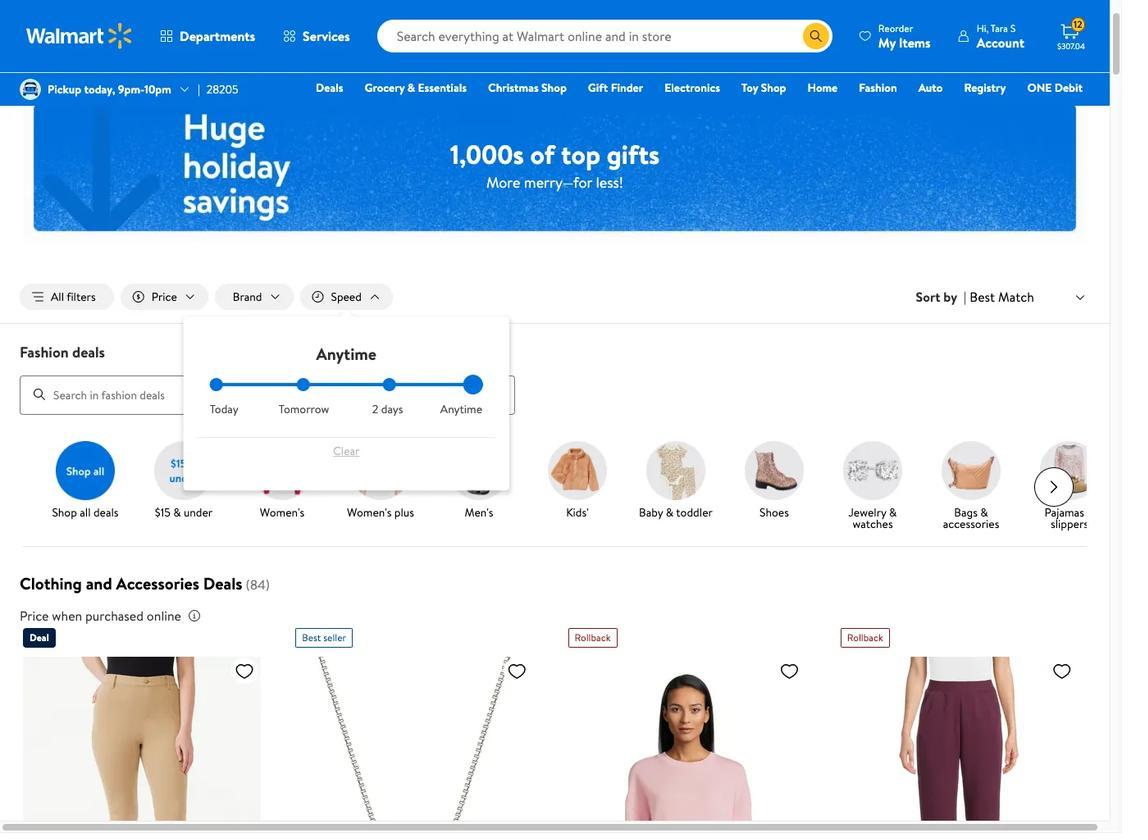 Task type: describe. For each thing, give the bounding box(es) containing it.
kids' link
[[535, 441, 620, 522]]

1,000s
[[450, 136, 524, 172]]

women's plus link
[[338, 441, 423, 522]]

registry link
[[957, 79, 1014, 97]]

rollback for time and tru women's sweatshirt image
[[575, 631, 611, 645]]

of
[[531, 136, 555, 172]]

add to favorites list, athletic works women's fleece jogger pants, 28" inseam, sizes xs-xxxl image
[[1053, 661, 1072, 682]]

shoes
[[760, 504, 789, 521]]

christmas shop
[[488, 80, 567, 96]]

1 vertical spatial deals
[[203, 573, 243, 595]]

(84)
[[246, 576, 270, 594]]

pajamas
[[1045, 504, 1085, 521]]

auto
[[919, 80, 943, 96]]

speed button
[[300, 284, 393, 310]]

top
[[561, 136, 601, 172]]

and
[[86, 573, 112, 595]]

bags
[[955, 504, 978, 521]]

merry—for
[[524, 172, 593, 192]]

match
[[999, 288, 1035, 306]]

purchased
[[85, 607, 144, 625]]

all filters
[[51, 289, 96, 305]]

deal
[[30, 631, 49, 645]]

best match button
[[967, 286, 1091, 308]]

brand button
[[215, 284, 293, 310]]

fashion link
[[852, 79, 905, 97]]

s
[[1011, 21, 1016, 35]]

walmart+
[[1034, 103, 1083, 119]]

sort by |
[[916, 288, 967, 306]]

toy
[[742, 80, 759, 96]]

home
[[808, 80, 838, 96]]

anytime inside the how fast do you want your order? option group
[[441, 401, 483, 418]]

pickup
[[48, 81, 81, 98]]

services
[[303, 27, 350, 45]]

speed
[[331, 289, 362, 305]]

$15 & under
[[155, 504, 213, 521]]

28205
[[207, 81, 238, 98]]

price for price when purchased online
[[20, 607, 49, 625]]

shop for christmas shop
[[542, 80, 567, 96]]

bags & accessories image
[[942, 441, 1001, 500]]

grocery
[[365, 80, 405, 96]]

men's
[[465, 504, 494, 521]]

watches
[[853, 516, 893, 532]]

women's plus
[[347, 504, 414, 521]]

fashion for fashion deals
[[20, 342, 69, 363]]

& for essentials
[[408, 80, 415, 96]]

best for best seller
[[302, 631, 321, 645]]

Tomorrow radio
[[297, 378, 310, 392]]

debit
[[1055, 80, 1083, 96]]

add to favorites list, time and tru women's high rise jeggings, 29" inseam, sizes xs-3xl image
[[235, 661, 254, 682]]

gifts
[[607, 136, 660, 172]]

electronics
[[665, 80, 721, 96]]

accessories
[[116, 573, 199, 595]]

clear
[[333, 443, 360, 460]]

search image
[[33, 388, 46, 401]]

women's image
[[253, 441, 312, 500]]

believe by brilliance fine silver plated cubic zirconia heart necklace, 18" +2" image
[[296, 655, 534, 834]]

gift finder link
[[581, 79, 651, 97]]

& for under
[[173, 504, 181, 521]]

pajamas & slippers link
[[1028, 441, 1113, 533]]

Search search field
[[377, 20, 833, 53]]

Today radio
[[210, 378, 223, 392]]

christmas shop link
[[481, 79, 574, 97]]

fashion deals
[[20, 342, 105, 363]]

women's for women's
[[260, 504, 305, 521]]

toy shop
[[742, 80, 787, 96]]

search icon image
[[810, 30, 823, 43]]

all
[[51, 289, 64, 305]]

shop all deals link
[[43, 441, 128, 522]]

Search in fashion deals search field
[[20, 376, 515, 415]]

mens image
[[450, 441, 509, 500]]

Walmart Site-Wide search field
[[377, 20, 833, 53]]

1,000s of top gifts more merry—for less!
[[450, 136, 660, 192]]

$15 & under link
[[141, 441, 227, 522]]

women's link
[[240, 441, 325, 522]]

pickup today, 9pm-10pm
[[48, 81, 171, 98]]

0 horizontal spatial shop
[[52, 504, 77, 521]]

price button
[[120, 284, 208, 310]]

2 days
[[372, 401, 403, 418]]

slippers
[[1051, 516, 1089, 532]]

pajamas & slippers
[[1045, 504, 1095, 532]]

hi,
[[977, 21, 989, 35]]

Anytime radio
[[470, 378, 483, 392]]

jewelry & watches
[[849, 504, 897, 532]]

baby & toddler image
[[647, 441, 706, 500]]

sort
[[916, 288, 941, 306]]

baby & toddler
[[639, 504, 713, 521]]

huge holiday savings. shop thousands of top gifts. more merry—for less! image
[[23, 93, 1087, 242]]

$307.04
[[1058, 40, 1086, 52]]

less!
[[596, 172, 624, 192]]

toy shop link
[[735, 79, 794, 97]]

$15
[[155, 504, 171, 521]]

fashion for fashion
[[860, 80, 898, 96]]

finder
[[611, 80, 644, 96]]

today,
[[84, 81, 115, 98]]



Task type: locate. For each thing, give the bounding box(es) containing it.
best left seller
[[302, 631, 321, 645]]

| 28205
[[198, 81, 238, 98]]

0 horizontal spatial price
[[20, 607, 49, 625]]

& inside bags & accessories
[[981, 504, 989, 521]]

fashion down my
[[860, 80, 898, 96]]

breadcrumb element
[[0, 0, 1110, 18]]

0 horizontal spatial rollback
[[575, 631, 611, 645]]

essentials
[[418, 80, 467, 96]]

kids' image
[[548, 441, 607, 500]]

bags & accessories link
[[929, 441, 1014, 533]]

today
[[210, 401, 239, 418]]

next slide for chipmodulewithimages list image
[[1035, 467, 1074, 507]]

reorder
[[879, 21, 914, 35]]

0 vertical spatial fashion
[[860, 80, 898, 96]]

all
[[80, 504, 91, 521]]

rollback for athletic works women's fleece jogger pants, 28" inseam, sizes xs-xxxl image
[[848, 631, 884, 645]]

shop right toy
[[761, 80, 787, 96]]

0 vertical spatial anytime
[[316, 343, 377, 365]]

price when purchased online
[[20, 607, 181, 625]]

days
[[381, 401, 403, 418]]

1 vertical spatial |
[[964, 288, 967, 306]]

& right baby
[[666, 504, 674, 521]]

sort and filter section element
[[0, 271, 1110, 323]]

under
[[184, 504, 213, 521]]

0 vertical spatial |
[[198, 81, 200, 98]]

fashion
[[860, 80, 898, 96], [20, 342, 69, 363]]

account
[[977, 33, 1025, 51]]

| left '28205'
[[198, 81, 200, 98]]

price for price
[[152, 289, 177, 305]]

christmas
[[488, 80, 539, 96]]

fashion inside search field
[[20, 342, 69, 363]]

gift finder
[[588, 80, 644, 96]]

best match
[[970, 288, 1035, 306]]

tara
[[991, 21, 1009, 35]]

Fashion deals search field
[[0, 342, 1110, 415]]

items
[[899, 33, 931, 51]]

add to favorites list, time and tru women's sweatshirt image
[[780, 661, 800, 682]]

filters
[[67, 289, 96, 305]]

1 rollback from the left
[[575, 631, 611, 645]]

| inside sort and filter section element
[[964, 288, 967, 306]]

deals left (84) on the bottom left of the page
[[203, 573, 243, 595]]

& for accessories
[[981, 504, 989, 521]]

one
[[1028, 80, 1053, 96]]

seller
[[324, 631, 346, 645]]

10pm
[[144, 81, 171, 98]]

1 vertical spatial fashion
[[20, 342, 69, 363]]

0 horizontal spatial |
[[198, 81, 200, 98]]

time and tru women's high rise jeggings, 29" inseam, sizes xs-3xl image
[[23, 655, 261, 834]]

1 horizontal spatial |
[[964, 288, 967, 306]]

1 women's from the left
[[260, 504, 305, 521]]

1 horizontal spatial best
[[970, 288, 996, 306]]

2 horizontal spatial shop
[[761, 80, 787, 96]]

shop all image
[[56, 441, 115, 500]]

best
[[970, 288, 996, 306], [302, 631, 321, 645]]

shop all deals
[[52, 504, 119, 521]]

1 vertical spatial best
[[302, 631, 321, 645]]

2 women's from the left
[[347, 504, 392, 521]]

deals down services
[[316, 80, 343, 96]]

time and tru women's sweatshirt image
[[568, 655, 806, 834]]

anytime
[[316, 343, 377, 365], [441, 401, 483, 418]]

0 horizontal spatial fashion
[[20, 342, 69, 363]]

price
[[152, 289, 177, 305], [20, 607, 49, 625]]

0 horizontal spatial best
[[302, 631, 321, 645]]

women's
[[260, 504, 305, 521], [347, 504, 392, 521]]

0 horizontal spatial deals
[[203, 573, 243, 595]]

departments
[[180, 27, 255, 45]]

fashion up search image
[[20, 342, 69, 363]]

pajamas & slippers image
[[1041, 441, 1100, 500]]

anytime up the how fast do you want your order? option group
[[316, 343, 377, 365]]

baby
[[639, 504, 664, 521]]

0 vertical spatial best
[[970, 288, 996, 306]]

services button
[[269, 16, 364, 56]]

shop for toy shop
[[761, 80, 787, 96]]

0 vertical spatial price
[[152, 289, 177, 305]]

shoes link
[[732, 441, 817, 522]]

clothing and accessories deals (84)
[[20, 573, 270, 595]]

registry
[[965, 80, 1007, 96]]

shop right christmas
[[542, 80, 567, 96]]

deals inside fashion deals search field
[[72, 342, 105, 363]]

1 horizontal spatial price
[[152, 289, 177, 305]]

clear button
[[210, 438, 483, 465]]

& inside jewelry & watches
[[890, 504, 897, 521]]

shop inside "link"
[[542, 80, 567, 96]]

shop left "all" at the bottom left of page
[[52, 504, 77, 521]]

0 horizontal spatial anytime
[[316, 343, 377, 365]]

1 vertical spatial anytime
[[441, 401, 483, 418]]

anytime down anytime radio
[[441, 401, 483, 418]]

walmart image
[[26, 23, 133, 49]]

by
[[944, 288, 958, 306]]

deals inside shop all deals link
[[93, 504, 119, 521]]

grocery & essentials
[[365, 80, 467, 96]]

bags & accessories
[[944, 504, 1000, 532]]

& right $15
[[173, 504, 181, 521]]

1 horizontal spatial women's
[[347, 504, 392, 521]]

sponsored
[[1046, 34, 1091, 48]]

price inside dropdown button
[[152, 289, 177, 305]]

athletic works women's fleece jogger pants, 28" inseam, sizes xs-xxxl image
[[841, 655, 1079, 834]]

1 horizontal spatial fashion
[[860, 80, 898, 96]]

electronics link
[[658, 79, 728, 97]]

gift
[[588, 80, 608, 96]]

deals down filters
[[72, 342, 105, 363]]

women's down 'women's' image
[[260, 504, 305, 521]]

& right jewelry
[[890, 504, 897, 521]]

legal information image
[[188, 609, 201, 623]]

hi, tara s account
[[977, 21, 1025, 51]]

online
[[147, 607, 181, 625]]

when
[[52, 607, 82, 625]]

one debit walmart+
[[1028, 80, 1083, 119]]

more
[[487, 172, 521, 192]]

0 horizontal spatial women's
[[260, 504, 305, 521]]

deals right "all" at the bottom left of page
[[93, 504, 119, 521]]

women's plus image
[[351, 441, 410, 500]]

0 vertical spatial deals
[[316, 80, 343, 96]]

1 vertical spatial price
[[20, 607, 49, 625]]

deals
[[316, 80, 343, 96], [203, 573, 243, 595]]

2 rollback from the left
[[848, 631, 884, 645]]

add to favorites list, believe by brilliance fine silver plated cubic zirconia heart necklace, 18" +2" image
[[507, 661, 527, 682]]

how fast do you want your order? option group
[[210, 378, 483, 418]]

men's link
[[437, 441, 522, 522]]

shoes image
[[745, 441, 804, 500]]

deals link
[[309, 79, 351, 97]]

best right by
[[970, 288, 996, 306]]

women's for women's plus
[[347, 504, 392, 521]]

reorder my items
[[879, 21, 931, 51]]

12
[[1074, 17, 1083, 31]]

& for watches
[[890, 504, 897, 521]]

| right by
[[964, 288, 967, 306]]

& inside the pajamas & slippers
[[1088, 504, 1095, 521]]

1 horizontal spatial shop
[[542, 80, 567, 96]]

 image
[[20, 79, 41, 100]]

grocery & essentials link
[[357, 79, 474, 97]]

1 horizontal spatial rollback
[[848, 631, 884, 645]]

best for best match
[[970, 288, 996, 306]]

walmart+ link
[[1027, 102, 1091, 120]]

deals
[[72, 342, 105, 363], [93, 504, 119, 521]]

best inside popup button
[[970, 288, 996, 306]]

1 vertical spatial deals
[[93, 504, 119, 521]]

plus
[[395, 504, 414, 521]]

& right grocery
[[408, 80, 415, 96]]

jewelry & watches image
[[844, 441, 903, 500]]

all filters button
[[20, 284, 114, 310]]

1 horizontal spatial anytime
[[441, 401, 483, 418]]

accessories
[[944, 516, 1000, 532]]

0 vertical spatial deals
[[72, 342, 105, 363]]

rollback
[[575, 631, 611, 645], [848, 631, 884, 645]]

& right 'bags'
[[981, 504, 989, 521]]

1 horizontal spatial deals
[[316, 80, 343, 96]]

& right pajamas
[[1088, 504, 1095, 521]]

auto link
[[912, 79, 951, 97]]

clothing
[[20, 573, 82, 595]]

jewelry & watches link
[[831, 441, 916, 533]]

women's left plus
[[347, 504, 392, 521]]

best seller
[[302, 631, 346, 645]]

under 15 image
[[154, 441, 213, 500]]

toddler
[[677, 504, 713, 521]]

home link
[[801, 79, 846, 97]]

None radio
[[383, 378, 396, 392]]

& for toddler
[[666, 504, 674, 521]]

& for slippers
[[1088, 504, 1095, 521]]

None range field
[[210, 383, 483, 387]]



Task type: vqa. For each thing, say whether or not it's contained in the screenshot.
"&" in the Pajamas & slippers
yes



